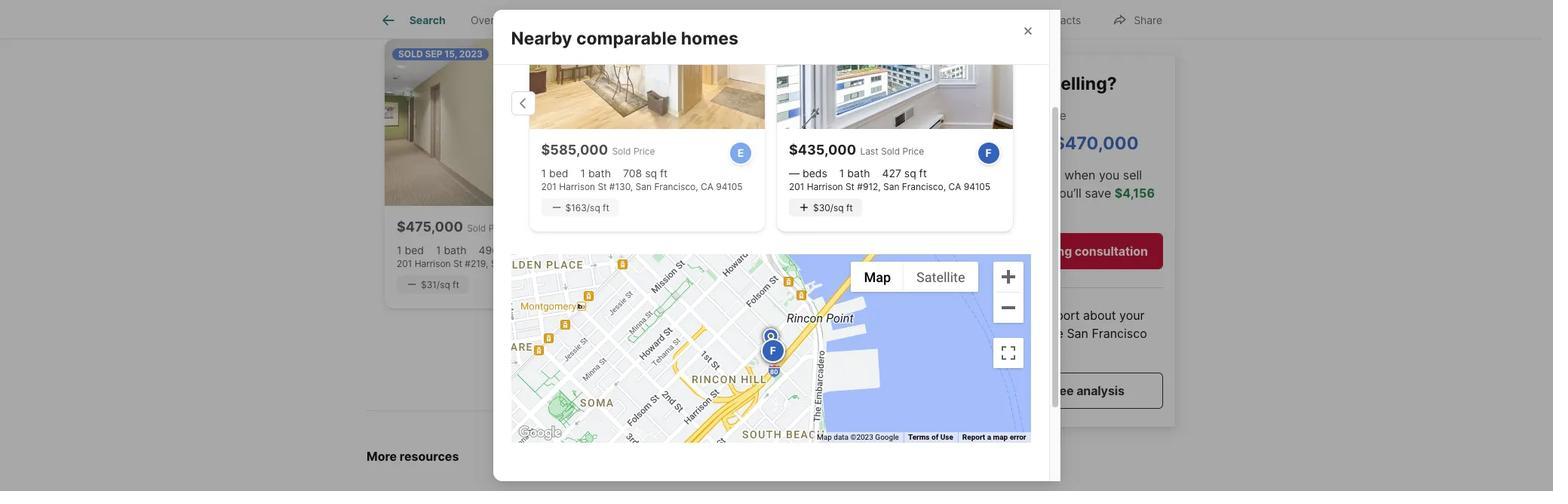 Task type: describe. For each thing, give the bounding box(es) containing it.
resources
[[400, 449, 459, 464]]

estimated sale price
[[952, 108, 1067, 123]]

2023 for $615,000
[[718, 48, 741, 59]]

$30/sq ft
[[813, 202, 853, 213]]

544
[[741, 244, 761, 257]]

a b c
[[769, 344, 777, 357]]

0 vertical spatial f
[[986, 147, 992, 159]]

nearby
[[511, 28, 572, 49]]

of for thinking
[[1030, 72, 1047, 94]]

tab list containing search
[[367, 0, 909, 38]]

report
[[1045, 308, 1080, 323]]

$31/sq ft
[[421, 279, 459, 290]]

more
[[990, 167, 1019, 182]]

2023 for $475,000
[[459, 48, 483, 59]]

when
[[1065, 167, 1096, 182]]

94105 for 201 harrison st #905, san francisco, ca 94105
[[836, 258, 862, 270]]

201 for 201 harrison st #905, san francisco, ca 94105
[[659, 258, 675, 270]]

#912,
[[857, 181, 881, 193]]

1 bed for $615,000
[[659, 244, 687, 257]]

15,
[[445, 48, 457, 59]]

$475,000 sold price
[[397, 219, 510, 235]]

st for #219,
[[453, 258, 463, 270]]

san for #219,
[[491, 258, 507, 270]]

satellite button
[[904, 262, 978, 292]]

sold for last
[[881, 146, 900, 157]]

201 harrison st #219, san francisco, ca 94105
[[397, 258, 598, 270]]

$470,000
[[1054, 133, 1139, 154]]

price for $475,000
[[489, 223, 510, 234]]

previous image
[[511, 91, 535, 116]]

value
[[987, 326, 1017, 341]]

$163/sq
[[566, 202, 600, 213]]

sold up 708
[[612, 146, 631, 157]]

st for #130,
[[598, 181, 607, 193]]

$30/sq
[[813, 202, 844, 213]]

last sold price
[[861, 146, 924, 157]]

—
[[789, 167, 800, 180]]

$4,156
[[1115, 185, 1155, 200]]

thinking
[[952, 72, 1026, 94]]

depth
[[1008, 308, 1042, 323]]

map for map data ©2023 google
[[817, 433, 832, 442]]

get
[[952, 308, 972, 323]]

e inside map "region"
[[770, 344, 777, 357]]

sold sep 8, 2023
[[661, 48, 741, 59]]

your
[[1120, 308, 1145, 323]]

harrison for #219,
[[415, 258, 451, 270]]

$395,000 – $470,000
[[952, 133, 1139, 154]]

san for #912,
[[884, 181, 900, 193]]

satellite
[[917, 269, 965, 285]]

3 tab from the left
[[747, 2, 833, 38]]

nearby comparable homes dialog
[[435, 0, 1208, 491]]

1 bed inside nearby comparable homes dialog
[[541, 167, 569, 180]]

view comparables on map
[[564, 348, 718, 363]]

facts
[[1055, 13, 1082, 26]]

d
[[769, 344, 777, 357]]

redfin
[[392, 3, 428, 18]]

save
[[1085, 185, 1112, 200]]

between
[[684, 3, 734, 18]]

st for #905,
[[716, 258, 725, 270]]

ft right the next icon
[[920, 167, 927, 180]]

201 for 201 harrison st #912, san francisco, ca 94105
[[789, 181, 805, 193]]

0 horizontal spatial e
[[738, 147, 744, 159]]

francisco, for #219,
[[510, 258, 554, 270]]

request a free analysis button
[[952, 373, 1164, 409]]

photo of 201 harrison st #219, san francisco, ca 94105 image
[[385, 39, 635, 206]]

beds
[[803, 167, 828, 180]]

$615,000
[[659, 219, 724, 235]]

uses
[[485, 3, 511, 18]]

201 harrison st #130, san francisco, ca 94105
[[541, 181, 743, 193]]

map data ©2023 google
[[817, 433, 899, 442]]

an
[[975, 308, 989, 323]]

$410k
[[737, 3, 773, 18]]

sq for 544
[[764, 244, 776, 257]]

terms of use
[[908, 433, 954, 442]]

bath for 544
[[707, 244, 729, 257]]

the redfin estimate uses 6 recent nearby sales, priced between $410k to $615k.
[[367, 3, 831, 18]]

708 sq ft
[[623, 167, 668, 180]]

data
[[834, 433, 849, 442]]

$163/sq ft
[[566, 202, 610, 213]]

st for #912,
[[846, 181, 855, 193]]

price
[[1038, 108, 1067, 123]]

$615k.
[[792, 3, 831, 18]]

report a map error link
[[963, 433, 1027, 442]]

bath for 708
[[589, 167, 611, 180]]

nearby
[[566, 3, 605, 18]]

of for terms
[[932, 433, 939, 442]]

sq for 427
[[905, 167, 917, 180]]

photo of 201 harrison st #905, san francisco, ca 94105 image
[[647, 39, 898, 206]]

map for map
[[864, 269, 891, 285]]

— beds
[[789, 167, 828, 180]]

#130,
[[610, 181, 633, 193]]

more
[[367, 449, 397, 464]]

ft up the '201 harrison st #219, san francisco, ca 94105' in the left bottom of the page
[[517, 244, 524, 257]]

nearby comparable homes
[[511, 28, 739, 49]]

share button
[[1100, 3, 1176, 34]]

overview
[[471, 14, 518, 27]]

francisco, for #905,
[[774, 258, 818, 270]]

harrison for #905,
[[677, 258, 714, 270]]

sep for $615,000
[[688, 48, 705, 59]]

1 bath for 544 sq ft
[[699, 244, 729, 257]]

redfin.
[[979, 185, 1019, 200]]

sep for $475,000
[[425, 48, 443, 59]]

ft right $163/sq
[[603, 202, 610, 213]]

menu bar inside nearby comparable homes dialog
[[851, 262, 978, 292]]

map inside view comparables on map button
[[693, 348, 718, 363]]

market.
[[952, 344, 994, 359]]

google
[[876, 433, 899, 442]]

ca for 201 harrison st #912, san francisco, ca 94105
[[949, 181, 962, 193]]

ft up 201 harrison st #905, san francisco, ca 94105
[[779, 244, 787, 257]]

you'll
[[1053, 185, 1082, 200]]

sales,
[[608, 3, 641, 18]]

$475,000
[[397, 219, 463, 235]]

sold price
[[612, 146, 655, 157]]

427 sq ft
[[882, 167, 927, 180]]

more resources
[[367, 449, 459, 464]]

and
[[1020, 326, 1042, 341]]



Task type: locate. For each thing, give the bounding box(es) containing it.
1 bath down $475,000 sold price
[[436, 244, 467, 257]]

2023 right 8,
[[718, 48, 741, 59]]

0 horizontal spatial sep
[[425, 48, 443, 59]]

price inside $615,000 sold price
[[750, 223, 771, 234]]

price up 708 sq ft
[[634, 146, 655, 157]]

map region
[[435, 142, 1208, 491]]

edit
[[1033, 13, 1052, 26]]

1 bed for $475,000
[[397, 244, 424, 257]]

nearby comparable homes element
[[511, 10, 757, 50]]

schedule
[[967, 244, 1022, 259]]

1 bed
[[541, 167, 569, 180], [397, 244, 424, 257], [659, 244, 687, 257]]

2 sold from the left
[[661, 48, 686, 59]]

bath
[[589, 167, 611, 180], [848, 167, 870, 180], [444, 244, 467, 257], [707, 244, 729, 257]]

1 bath for 427 sq ft
[[840, 167, 870, 180]]

sq up 201 harrison st #130, san francisco, ca 94105
[[645, 167, 657, 180]]

harrison up $163/sq
[[559, 181, 595, 193]]

1 horizontal spatial map
[[864, 269, 891, 285]]

map left "data"
[[817, 433, 832, 442]]

buyers
[[1023, 167, 1062, 182]]

bed
[[549, 167, 569, 180], [405, 244, 424, 257], [667, 244, 687, 257]]

94105 down '$30/sq ft'
[[836, 258, 862, 270]]

2 horizontal spatial bed
[[667, 244, 687, 257]]

san for #130,
[[636, 181, 652, 193]]

thinking of selling?
[[952, 72, 1117, 94]]

ca left redfin.
[[949, 181, 962, 193]]

1 bed down '$475,000'
[[397, 244, 424, 257]]

terms
[[908, 433, 930, 442]]

reach
[[952, 167, 987, 182]]

st left #219,
[[453, 258, 463, 270]]

francisco, for #912,
[[902, 181, 946, 193]]

1 sep from the left
[[425, 48, 443, 59]]

$142/sq
[[684, 279, 718, 290]]

1 bed down $615,000
[[659, 244, 687, 257]]

1 horizontal spatial sep
[[688, 48, 705, 59]]

sold for $615,000
[[661, 48, 686, 59]]

san for #905,
[[755, 258, 771, 270]]

francisco, down 496 sq ft
[[510, 258, 554, 270]]

sold left 8,
[[661, 48, 686, 59]]

2 vertical spatial a
[[987, 433, 992, 442]]

94105 for 201 harrison st #219, san francisco, ca 94105
[[571, 258, 598, 270]]

ft right $31/sq
[[453, 279, 459, 290]]

request
[[990, 383, 1038, 398]]

ca for 201 harrison st #219, san francisco, ca 94105
[[556, 258, 569, 270]]

sold right last
[[881, 146, 900, 157]]

sq up 201 harrison st #905, san francisco, ca 94105
[[764, 244, 776, 257]]

sq for 708
[[645, 167, 657, 180]]

1 bath down $615,000 sold price at the top
[[699, 244, 729, 257]]

a inside dialog
[[987, 433, 992, 442]]

0 horizontal spatial of
[[932, 433, 939, 442]]

plus,
[[1022, 185, 1050, 200]]

1 2023 from the left
[[459, 48, 483, 59]]

bath up '#912,'
[[848, 167, 870, 180]]

ca up $615,000 sold price at the top
[[701, 181, 714, 193]]

sep
[[425, 48, 443, 59], [688, 48, 705, 59]]

1 tab from the left
[[530, 2, 635, 38]]

ca down $163/sq
[[556, 258, 569, 270]]

francisco, for #130,
[[654, 181, 698, 193]]

st left the "#905,"
[[716, 258, 725, 270]]

1 horizontal spatial of
[[1030, 72, 1047, 94]]

0 vertical spatial a
[[1024, 244, 1031, 259]]

share
[[1134, 13, 1163, 26]]

0 horizontal spatial 2023
[[459, 48, 483, 59]]

544 sq ft
[[741, 244, 787, 257]]

sold
[[398, 48, 423, 59], [661, 48, 686, 59]]

google image
[[515, 424, 565, 443]]

0 horizontal spatial sold
[[398, 48, 423, 59]]

1 horizontal spatial bed
[[549, 167, 569, 180]]

1 vertical spatial map
[[993, 433, 1008, 442]]

0 horizontal spatial 1 bed
[[397, 244, 424, 257]]

san down 708 sq ft
[[636, 181, 652, 193]]

priced
[[645, 3, 681, 18]]

san right the
[[1067, 326, 1089, 341]]

on
[[675, 348, 690, 363]]

b
[[770, 344, 777, 357]]

sold inside $475,000 sold price
[[467, 223, 486, 234]]

1 bath for 496 sq ft
[[436, 244, 467, 257]]

home
[[952, 326, 983, 341]]

1 horizontal spatial f
[[986, 147, 992, 159]]

1 bath up '#912,'
[[840, 167, 870, 180]]

427
[[882, 167, 902, 180]]

menu bar
[[851, 262, 978, 292]]

map inside popup button
[[864, 269, 891, 285]]

2023
[[459, 48, 483, 59], [718, 48, 741, 59]]

bath down $615,000 sold price at the top
[[707, 244, 729, 257]]

use
[[941, 433, 954, 442]]

san inside 'san francisco market.'
[[1067, 326, 1089, 341]]

$615,000 sold price
[[659, 219, 771, 235]]

consultation
[[1075, 244, 1148, 259]]

1 horizontal spatial 1 bed
[[541, 167, 569, 180]]

bath up #130,
[[589, 167, 611, 180]]

1 horizontal spatial a
[[1024, 244, 1031, 259]]

a right report
[[987, 433, 992, 442]]

a for map
[[987, 433, 992, 442]]

sold down search link
[[398, 48, 423, 59]]

map inside nearby comparable homes dialog
[[993, 433, 1008, 442]]

price inside $475,000 sold price
[[489, 223, 510, 234]]

0 horizontal spatial map
[[693, 348, 718, 363]]

photo of 201 harrison st #912, san francisco, ca 94105 image
[[777, 0, 1013, 129]]

san francisco market.
[[952, 326, 1147, 359]]

view comparables on map button
[[540, 337, 743, 374]]

©2023
[[851, 433, 874, 442]]

1 horizontal spatial sold
[[661, 48, 686, 59]]

201 down —
[[789, 181, 805, 193]]

94105 for 201 harrison st #912, san francisco, ca 94105
[[964, 181, 991, 193]]

496
[[479, 244, 499, 257]]

san down 544 sq ft
[[755, 258, 771, 270]]

ca for 201 harrison st #905, san francisco, ca 94105
[[820, 258, 833, 270]]

94105 down $163/sq
[[571, 258, 598, 270]]

the
[[1045, 326, 1064, 341]]

price up 496 sq ft
[[489, 223, 510, 234]]

201 down $615,000
[[659, 258, 675, 270]]

sq right the 427 at right
[[905, 167, 917, 180]]

price up 544 sq ft
[[750, 223, 771, 234]]

0 horizontal spatial bed
[[405, 244, 424, 257]]

201 down '$475,000'
[[397, 258, 412, 270]]

sold up 544 on the left of the page
[[728, 223, 747, 234]]

map
[[864, 269, 891, 285], [817, 433, 832, 442]]

94105 down $395,000
[[964, 181, 991, 193]]

0 vertical spatial map
[[693, 348, 718, 363]]

0 vertical spatial e
[[738, 147, 744, 159]]

1
[[541, 167, 546, 180], [581, 167, 586, 180], [840, 167, 845, 180], [397, 244, 402, 257], [436, 244, 441, 257], [659, 244, 664, 257], [699, 244, 704, 257]]

report
[[963, 433, 986, 442]]

sep left 8,
[[688, 48, 705, 59]]

price for last
[[903, 146, 924, 157]]

bath down $475,000 sold price
[[444, 244, 467, 257]]

price
[[634, 146, 655, 157], [903, 146, 924, 157], [489, 223, 510, 234], [750, 223, 771, 234]]

a
[[769, 344, 777, 357]]

f inside map "region"
[[770, 344, 776, 357]]

menu bar containing map
[[851, 262, 978, 292]]

0 horizontal spatial map
[[817, 433, 832, 442]]

harrison up $31/sq
[[415, 258, 451, 270]]

a
[[1024, 244, 1031, 259], [1041, 383, 1048, 398], [987, 433, 992, 442]]

1 bed down $585,000
[[541, 167, 569, 180]]

a left the selling
[[1024, 244, 1031, 259]]

4 tab from the left
[[833, 2, 897, 38]]

francisco, down 708 sq ft
[[654, 181, 698, 193]]

of inside nearby comparable homes dialog
[[932, 433, 939, 442]]

496 sq ft
[[479, 244, 524, 257]]

overview tab
[[458, 2, 530, 38]]

0 horizontal spatial f
[[770, 344, 776, 357]]

harrison down beds
[[807, 181, 843, 193]]

ca for 201 harrison st #130, san francisco, ca 94105
[[701, 181, 714, 193]]

$142/sq ft
[[684, 279, 727, 290]]

bed inside nearby comparable homes dialog
[[549, 167, 569, 180]]

a left free
[[1041, 383, 1048, 398]]

ft up 201 harrison st #130, san francisco, ca 94105
[[660, 167, 668, 180]]

6
[[515, 3, 522, 18]]

201
[[541, 181, 557, 193], [789, 181, 805, 193], [397, 258, 412, 270], [659, 258, 675, 270]]

map left satellite popup button
[[864, 269, 891, 285]]

st left #130,
[[598, 181, 607, 193]]

2023 right "15,"
[[459, 48, 483, 59]]

san down 496 sq ft
[[491, 258, 507, 270]]

sold
[[612, 146, 631, 157], [881, 146, 900, 157], [467, 223, 486, 234], [728, 223, 747, 234]]

1 vertical spatial of
[[932, 433, 939, 442]]

0 horizontal spatial a
[[987, 433, 992, 442]]

ft right $30/sq
[[847, 202, 853, 213]]

a for selling
[[1024, 244, 1031, 259]]

map right on
[[693, 348, 718, 363]]

map
[[693, 348, 718, 363], [993, 433, 1008, 442]]

1 bath up #130,
[[581, 167, 611, 180]]

estimated
[[952, 108, 1008, 123]]

sold up 496 on the left of the page
[[467, 223, 486, 234]]

1 horizontal spatial 2023
[[718, 48, 741, 59]]

you
[[1099, 167, 1120, 182]]

sold for $615,000
[[728, 223, 747, 234]]

2 tab from the left
[[635, 2, 747, 38]]

201 for 201 harrison st #219, san francisco, ca 94105
[[397, 258, 412, 270]]

sold for $475,000
[[398, 48, 423, 59]]

map button
[[851, 262, 904, 292]]

francisco
[[1092, 326, 1147, 341]]

sold for $475,000
[[467, 223, 486, 234]]

–
[[1041, 133, 1050, 154]]

harrison
[[559, 181, 595, 193], [807, 181, 843, 193], [415, 258, 451, 270], [677, 258, 714, 270]]

of left use
[[932, 433, 939, 442]]

homes
[[681, 28, 739, 49]]

1 horizontal spatial map
[[993, 433, 1008, 442]]

harrison up $142/sq
[[677, 258, 714, 270]]

bath for 427
[[848, 167, 870, 180]]

search link
[[379, 11, 446, 29]]

sep left "15,"
[[425, 48, 443, 59]]

francisco, down 427 sq ft
[[902, 181, 946, 193]]

1 vertical spatial map
[[817, 433, 832, 442]]

bed for $615,000
[[667, 244, 687, 257]]

c
[[769, 344, 777, 357]]

$395,000
[[952, 133, 1037, 154]]

next image
[[892, 163, 916, 188]]

tab
[[530, 2, 635, 38], [635, 2, 747, 38], [747, 2, 833, 38], [833, 2, 897, 38]]

edit facts
[[1033, 13, 1082, 26]]

94105 up $615,000 sold price at the top
[[716, 181, 743, 193]]

st left '#912,'
[[846, 181, 855, 193]]

708
[[623, 167, 642, 180]]

edit facts button
[[999, 3, 1094, 34]]

94105 for 201 harrison st #130, san francisco, ca 94105
[[716, 181, 743, 193]]

2 horizontal spatial a
[[1041, 383, 1048, 398]]

bed down $585,000
[[549, 167, 569, 180]]

1 vertical spatial f
[[770, 344, 776, 357]]

harrison for #130,
[[559, 181, 595, 193]]

get an in-depth report about your home value and the
[[952, 308, 1145, 341]]

1 vertical spatial a
[[1041, 383, 1048, 398]]

with
[[952, 185, 976, 200]]

photo of 201 harrison st #130, san francisco, ca 94105 image
[[529, 0, 765, 129]]

map left error
[[993, 433, 1008, 442]]

tab list
[[367, 0, 909, 38]]

search
[[409, 14, 446, 27]]

8,
[[707, 48, 716, 59]]

bed for $475,000
[[405, 244, 424, 257]]

sale
[[1012, 108, 1035, 123]]

1 horizontal spatial e
[[770, 344, 777, 357]]

harrison for #912,
[[807, 181, 843, 193]]

last
[[861, 146, 879, 157]]

a for free
[[1041, 383, 1048, 398]]

201 for 201 harrison st #130, san francisco, ca 94105
[[541, 181, 557, 193]]

bed down $615,000
[[667, 244, 687, 257]]

of up the price
[[1030, 72, 1047, 94]]

1 vertical spatial e
[[770, 344, 777, 357]]

price up 427 sq ft
[[903, 146, 924, 157]]

analysis
[[1077, 383, 1125, 398]]

francisco, down 544 sq ft
[[774, 258, 818, 270]]

2 sep from the left
[[688, 48, 705, 59]]

bed down '$475,000'
[[405, 244, 424, 257]]

ca left map popup button
[[820, 258, 833, 270]]

1 bath for 708 sq ft
[[581, 167, 611, 180]]

terms of use link
[[908, 433, 954, 442]]

201 down $585,000
[[541, 181, 557, 193]]

sq for 496
[[502, 244, 514, 257]]

0 vertical spatial of
[[1030, 72, 1047, 94]]

view
[[564, 348, 594, 363]]

sq up the '201 harrison st #219, san francisco, ca 94105' in the left bottom of the page
[[502, 244, 514, 257]]

bath for 496
[[444, 244, 467, 257]]

estimate
[[432, 3, 481, 18]]

2 horizontal spatial 1 bed
[[659, 244, 687, 257]]

sold inside $615,000 sold price
[[728, 223, 747, 234]]

2 2023 from the left
[[718, 48, 741, 59]]

san down the 427 at right
[[884, 181, 900, 193]]

comparables
[[597, 348, 673, 363]]

free
[[1051, 383, 1074, 398]]

price for $615,000
[[750, 223, 771, 234]]

schedule a selling consultation
[[967, 244, 1148, 259]]

ft right $142/sq
[[721, 279, 727, 290]]

1 sold from the left
[[398, 48, 423, 59]]

0 vertical spatial map
[[864, 269, 891, 285]]



Task type: vqa. For each thing, say whether or not it's contained in the screenshot.
dashboard
no



